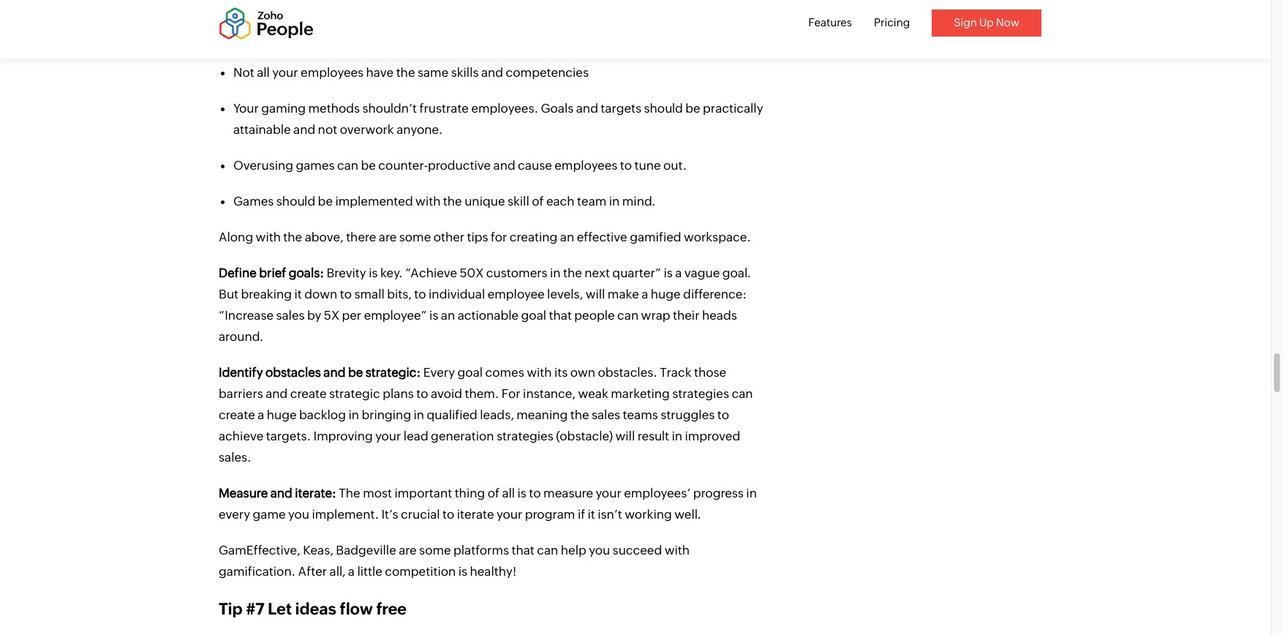 Task type: vqa. For each thing, say whether or not it's contained in the screenshot.


Task type: describe. For each thing, give the bounding box(es) containing it.
1 horizontal spatial create
[[290, 386, 327, 401]]

(obstacle)
[[556, 429, 613, 443]]

huge inside every goal comes with its own obstacles. track those barriers and create strategic plans to avoid them. for instance, weak marketing strategies can create a huge backlog in bringing in qualified leads, meaning the sales teams struggles to achieve targets. improving your lead generation strategies (obstacle) will result in improved sales.
[[267, 407, 297, 422]]

can right games
[[337, 158, 359, 172]]

quarter"
[[613, 265, 662, 280]]

effective
[[577, 230, 628, 244]]

sign up now
[[954, 16, 1020, 29]]

5x
[[324, 308, 340, 322]]

practically
[[703, 101, 764, 115]]

is left 'key.'
[[369, 265, 378, 280]]

games should be implemented with the unique skill of each team in mind.
[[233, 194, 656, 208]]

implemented
[[335, 194, 413, 208]]

weak
[[578, 386, 609, 401]]

anyone.
[[397, 122, 443, 137]]

creating
[[510, 230, 558, 244]]

above,
[[305, 230, 344, 244]]

to left tune
[[620, 158, 632, 172]]

attainable
[[233, 122, 291, 137]]

can inside brevity is key. "achieve 50x customers in the next quarter" is a vague goal. but breaking it down to small bits, to individual employee levels, will make a huge difference: "increase sales by 5x per employee" is an actionable goal that people can wrap their heads around.
[[618, 308, 639, 322]]

well.
[[675, 507, 702, 522]]

it's
[[382, 507, 398, 522]]

can inside every goal comes with its own obstacles. track those barriers and create strategic plans to avoid them. for instance, weak marketing strategies can create a huge backlog in bringing in qualified leads, meaning the sales teams struggles to achieve targets. improving your lead generation strategies (obstacle) will result in improved sales.
[[732, 386, 753, 401]]

and inside every goal comes with its own obstacles. track those barriers and create strategic plans to avoid them. for instance, weak marketing strategies can create a huge backlog in bringing in qualified leads, meaning the sales teams struggles to achieve targets. improving your lead generation strategies (obstacle) will result in improved sales.
[[266, 386, 288, 401]]

features
[[809, 16, 852, 29]]

backlog
[[299, 407, 346, 422]]

every goal comes with its own obstacles. track those barriers and create strategic plans to avoid them. for instance, weak marketing strategies can create a huge backlog in bringing in qualified leads, meaning the sales teams struggles to achieve targets. improving your lead generation strategies (obstacle) will result in improved sales.
[[219, 365, 753, 464]]

a down quarter"
[[642, 287, 649, 301]]

sales.
[[219, 450, 252, 464]]

badgeville
[[336, 543, 396, 557]]

overusing
[[233, 158, 293, 172]]

1 vertical spatial strategies
[[497, 429, 554, 443]]

and left not
[[293, 122, 316, 137]]

measure
[[219, 486, 268, 500]]

cause
[[518, 158, 552, 172]]

are inside the sounds interesting, right? to make it feasible, it needs to be done right! there are a few things to consider before gamifying your workplace.
[[663, 8, 681, 22]]

isn't
[[598, 507, 623, 522]]

a inside the sounds interesting, right? to make it feasible, it needs to be done right! there are a few things to consider before gamifying your workplace.
[[684, 8, 690, 22]]

and right goals
[[576, 101, 599, 115]]

you inside gameffective, keas, badgeville are some platforms that can help you succeed with gamification. after all, a little competition is healthy!
[[589, 543, 610, 557]]

keas,
[[303, 543, 334, 557]]

comes
[[486, 365, 525, 380]]

heads
[[702, 308, 737, 322]]

1 vertical spatial should
[[276, 194, 316, 208]]

workspace.
[[684, 230, 751, 244]]

the inside brevity is key. "achieve 50x customers in the next quarter" is a vague goal. but breaking it down to small bits, to individual employee levels, will make a huge difference: "increase sales by 5x per employee" is an actionable goal that people can wrap their heads around.
[[563, 265, 582, 280]]

the left the unique
[[443, 194, 462, 208]]

game
[[253, 507, 286, 522]]

mind.
[[623, 194, 656, 208]]

tips
[[467, 230, 489, 244]]

healthy!
[[470, 564, 517, 579]]

every
[[423, 365, 455, 380]]

right!
[[594, 8, 625, 22]]

tune
[[635, 158, 661, 172]]

that inside brevity is key. "achieve 50x customers in the next quarter" is a vague goal. but breaking it down to small bits, to individual employee levels, will make a huge difference: "increase sales by 5x per employee" is an actionable goal that people can wrap their heads around.
[[549, 308, 572, 322]]

gameffective,
[[219, 543, 301, 557]]

most
[[363, 486, 392, 500]]

brief
[[259, 265, 286, 280]]

will inside every goal comes with its own obstacles. track those barriers and create strategic plans to avoid them. for instance, weak marketing strategies can create a huge backlog in bringing in qualified leads, meaning the sales teams struggles to achieve targets. improving your lead generation strategies (obstacle) will result in improved sales.
[[616, 429, 635, 443]]

0 vertical spatial some
[[399, 230, 431, 244]]

tip #7 let ideas flow free
[[219, 600, 407, 618]]

team
[[577, 194, 607, 208]]

in right "team"
[[609, 194, 620, 208]]

it inside brevity is key. "achieve 50x customers in the next quarter" is a vague goal. but breaking it down to small bits, to individual employee levels, will make a huge difference: "increase sales by 5x per employee" is an actionable goal that people can wrap their heads around.
[[295, 287, 302, 301]]

with right along
[[256, 230, 281, 244]]

breaking
[[241, 287, 292, 301]]

in inside the most important thing of all is to measure your employees' progress in every game you implement. it's crucial to iterate your program if it isn't working well.
[[747, 486, 757, 500]]

the inside every goal comes with its own obstacles. track those barriers and create strategic plans to avoid them. for instance, weak marketing strategies can create a huge backlog in bringing in qualified leads, meaning the sales teams struggles to achieve targets. improving your lead generation strategies (obstacle) will result in improved sales.
[[571, 407, 589, 422]]

sales inside every goal comes with its own obstacles. track those barriers and create strategic plans to avoid them. for instance, weak marketing strategies can create a huge backlog in bringing in qualified leads, meaning the sales teams struggles to achieve targets. improving your lead generation strategies (obstacle) will result in improved sales.
[[592, 407, 621, 422]]

it inside the most important thing of all is to measure your employees' progress in every game you implement. it's crucial to iterate your program if it isn't working well.
[[588, 507, 596, 522]]

few
[[693, 8, 714, 22]]

feasible,
[[431, 8, 479, 22]]

people
[[575, 308, 615, 322]]

a inside gameffective, keas, badgeville are some platforms that can help you succeed with gamification. after all, a little competition is healthy!
[[348, 564, 355, 579]]

help
[[561, 543, 587, 557]]

in inside brevity is key. "achieve 50x customers in the next quarter" is a vague goal. but breaking it down to small bits, to individual employee levels, will make a huge difference: "increase sales by 5x per employee" is an actionable goal that people can wrap their heads around.
[[550, 265, 561, 280]]

platforms
[[454, 543, 509, 557]]

gameffective, keas, badgeville are some platforms that can help you succeed with gamification. after all, a little competition is healthy!
[[219, 543, 690, 579]]

games
[[233, 194, 274, 208]]

targets.
[[266, 429, 311, 443]]

per
[[342, 308, 362, 322]]

levels,
[[547, 287, 583, 301]]

your
[[233, 101, 259, 115]]

with inside gameffective, keas, badgeville are some platforms that can help you succeed with gamification. after all, a little competition is healthy!
[[665, 543, 690, 557]]

be left 'counter-'
[[361, 158, 376, 172]]

small
[[354, 287, 385, 301]]

their
[[673, 308, 700, 322]]

skill
[[508, 194, 530, 208]]

there
[[628, 8, 661, 22]]

your inside the sounds interesting, right? to make it feasible, it needs to be done right! there are a few things to consider before gamifying your workplace.
[[373, 29, 399, 44]]

goal inside every goal comes with its own obstacles. track those barriers and create strategic plans to avoid them. for instance, weak marketing strategies can create a huge backlog in bringing in qualified leads, meaning the sales teams struggles to achieve targets. improving your lead generation strategies (obstacle) will result in improved sales.
[[458, 365, 483, 380]]

with up other
[[416, 194, 441, 208]]

to right the needs
[[529, 8, 541, 22]]

every
[[219, 507, 250, 522]]

is down 'individual'
[[430, 308, 439, 322]]

employee
[[488, 287, 545, 301]]

is inside gameffective, keas, badgeville are some platforms that can help you succeed with gamification. after all, a little competition is healthy!
[[459, 564, 468, 579]]

by
[[307, 308, 322, 322]]

to up improved
[[718, 407, 730, 422]]

along
[[219, 230, 253, 244]]

and right "skills"
[[481, 65, 504, 80]]

it up workplace.
[[421, 8, 428, 22]]

down
[[305, 287, 338, 301]]

workplace.
[[402, 29, 466, 44]]

to up program
[[529, 486, 541, 500]]

measure
[[544, 486, 593, 500]]

be inside the sounds interesting, right? to make it feasible, it needs to be done right! there are a few things to consider before gamifying your workplace.
[[544, 8, 559, 22]]

a left vague
[[676, 265, 682, 280]]

progress
[[694, 486, 744, 500]]

measure and iterate:
[[219, 486, 337, 500]]

1 horizontal spatial of
[[532, 194, 544, 208]]

in up lead
[[414, 407, 425, 422]]

ideas
[[295, 600, 337, 618]]

1 vertical spatial are
[[379, 230, 397, 244]]

0 horizontal spatial create
[[219, 407, 255, 422]]

your inside every goal comes with its own obstacles. track those barriers and create strategic plans to avoid them. for instance, weak marketing strategies can create a huge backlog in bringing in qualified leads, meaning the sales teams struggles to achieve targets. improving your lead generation strategies (obstacle) will result in improved sales.
[[375, 429, 401, 443]]

difference:
[[684, 287, 747, 301]]

skills
[[451, 65, 479, 80]]

things
[[716, 8, 753, 22]]

result
[[638, 429, 670, 443]]

and left cause
[[494, 158, 516, 172]]

sign up now link
[[932, 10, 1042, 36]]

pricing
[[874, 16, 910, 29]]

#7
[[246, 600, 264, 618]]

have
[[366, 65, 394, 80]]

implement.
[[312, 507, 379, 522]]

little
[[357, 564, 383, 579]]

individual
[[429, 287, 485, 301]]

is inside the most important thing of all is to measure your employees' progress in every game you implement. it's crucial to iterate your program if it isn't working well.
[[518, 486, 527, 500]]

those
[[694, 365, 727, 380]]



Task type: locate. For each thing, give the bounding box(es) containing it.
competition
[[385, 564, 456, 579]]

iterate
[[457, 507, 494, 522]]

create down barriers
[[219, 407, 255, 422]]

can inside gameffective, keas, badgeville are some platforms that can help you succeed with gamification. after all, a little competition is healthy!
[[537, 543, 559, 557]]

1 vertical spatial will
[[616, 429, 635, 443]]

pricing link
[[874, 16, 910, 29]]

should inside the your gaming methods shouldn't frustrate employees. goals and targets should be practically attainable and not overwork anyone.
[[644, 101, 683, 115]]

0 vertical spatial that
[[549, 308, 572, 322]]

to right plans
[[417, 386, 428, 401]]

"achieve
[[405, 265, 457, 280]]

to right bits,
[[414, 287, 426, 301]]

a inside every goal comes with its own obstacles. track those barriers and create strategic plans to avoid them. for instance, weak marketing strategies can create a huge backlog in bringing in qualified leads, meaning the sales teams struggles to achieve targets. improving your lead generation strategies (obstacle) will result in improved sales.
[[258, 407, 264, 422]]

the left the above,
[[283, 230, 302, 244]]

you down "iterate:" at the bottom of page
[[288, 507, 310, 522]]

1 vertical spatial some
[[419, 543, 451, 557]]

to left iterate
[[443, 507, 455, 522]]

leads,
[[480, 407, 514, 422]]

all right thing at the left bottom of the page
[[502, 486, 515, 500]]

2 horizontal spatial are
[[663, 8, 681, 22]]

1 horizontal spatial should
[[644, 101, 683, 115]]

other
[[434, 230, 465, 244]]

be left practically
[[686, 101, 701, 115]]

goal up 'them.'
[[458, 365, 483, 380]]

employees
[[301, 65, 364, 80], [555, 158, 618, 172]]

that inside gameffective, keas, badgeville are some platforms that can help you succeed with gamification. after all, a little competition is healthy!
[[512, 543, 535, 557]]

of inside the most important thing of all is to measure your employees' progress in every game you implement. it's crucial to iterate your program if it isn't working well.
[[488, 486, 500, 500]]

goal down the employee
[[521, 308, 547, 322]]

and down the obstacles
[[266, 386, 288, 401]]

1 horizontal spatial goal
[[521, 308, 547, 322]]

achieve
[[219, 429, 264, 443]]

some inside gameffective, keas, badgeville are some platforms that can help you succeed with gamification. after all, a little competition is healthy!
[[419, 543, 451, 557]]

competencies
[[506, 65, 589, 80]]

counter-
[[379, 158, 428, 172]]

will down teams
[[616, 429, 635, 443]]

0 vertical spatial goal
[[521, 308, 547, 322]]

you
[[288, 507, 310, 522], [589, 543, 610, 557]]

in right result
[[672, 429, 683, 443]]

avoid
[[431, 386, 463, 401]]

if
[[578, 507, 586, 522]]

0 horizontal spatial goal
[[458, 365, 483, 380]]

1 vertical spatial that
[[512, 543, 535, 557]]

them.
[[465, 386, 499, 401]]

your up isn't
[[596, 486, 622, 500]]

0 vertical spatial strategies
[[673, 386, 730, 401]]

1 vertical spatial create
[[219, 407, 255, 422]]

a
[[684, 8, 690, 22], [676, 265, 682, 280], [642, 287, 649, 301], [258, 407, 264, 422], [348, 564, 355, 579]]

1 vertical spatial employees
[[555, 158, 618, 172]]

improving
[[314, 429, 373, 443]]

can up improved
[[732, 386, 753, 401]]

overwork
[[340, 122, 394, 137]]

targets
[[601, 101, 642, 115]]

it left the needs
[[481, 8, 489, 22]]

own
[[571, 365, 596, 380]]

is down platforms
[[459, 564, 468, 579]]

make right to
[[387, 8, 418, 22]]

unique
[[465, 194, 505, 208]]

0 horizontal spatial all
[[257, 65, 270, 80]]

1 horizontal spatial will
[[616, 429, 635, 443]]

define brief goals:
[[219, 265, 324, 280]]

goals
[[541, 101, 574, 115]]

teams
[[623, 407, 658, 422]]

with
[[416, 194, 441, 208], [256, 230, 281, 244], [527, 365, 552, 380], [665, 543, 690, 557]]

your up gaming
[[272, 65, 298, 80]]

tip
[[219, 600, 243, 618]]

marketing
[[611, 386, 670, 401]]

strategies down those
[[673, 386, 730, 401]]

0 vertical spatial sales
[[276, 308, 305, 322]]

it right if
[[588, 507, 596, 522]]

can left help
[[537, 543, 559, 557]]

will up people
[[586, 287, 605, 301]]

that up healthy!
[[512, 543, 535, 557]]

1 horizontal spatial all
[[502, 486, 515, 500]]

0 horizontal spatial that
[[512, 543, 535, 557]]

its
[[555, 365, 568, 380]]

next
[[585, 265, 610, 280]]

goal.
[[723, 265, 752, 280]]

make inside the sounds interesting, right? to make it feasible, it needs to be done right! there are a few things to consider before gamifying your workplace.
[[387, 8, 418, 22]]

in right progress
[[747, 486, 757, 500]]

0 vertical spatial should
[[644, 101, 683, 115]]

1 horizontal spatial are
[[399, 543, 417, 557]]

1 horizontal spatial sales
[[592, 407, 621, 422]]

is up program
[[518, 486, 527, 500]]

identify obstacles and be strategic:
[[219, 365, 421, 380]]

actionable
[[458, 308, 519, 322]]

and up strategic
[[324, 365, 346, 380]]

program
[[525, 507, 575, 522]]

the up (obstacle)
[[571, 407, 589, 422]]

should down games
[[276, 194, 316, 208]]

bringing
[[362, 407, 411, 422]]

the up levels,
[[563, 265, 582, 280]]

in up levels,
[[550, 265, 561, 280]]

1 vertical spatial you
[[589, 543, 610, 557]]

1 vertical spatial an
[[441, 308, 455, 322]]

huge up targets.
[[267, 407, 297, 422]]

1 horizontal spatial strategies
[[673, 386, 730, 401]]

0 vertical spatial employees
[[301, 65, 364, 80]]

1 vertical spatial goal
[[458, 365, 483, 380]]

bits,
[[387, 287, 412, 301]]

an down 'individual'
[[441, 308, 455, 322]]

1 horizontal spatial that
[[549, 308, 572, 322]]

0 vertical spatial all
[[257, 65, 270, 80]]

1 vertical spatial all
[[502, 486, 515, 500]]

overusing games can be counter-productive and cause employees to tune out.
[[233, 158, 687, 172]]

sign
[[954, 16, 978, 29]]

all inside the most important thing of all is to measure your employees' progress in every game you implement. it's crucial to iterate your program if it isn't working well.
[[502, 486, 515, 500]]

an inside brevity is key. "achieve 50x customers in the next quarter" is a vague goal. but breaking it down to small bits, to individual employee levels, will make a huge difference: "increase sales by 5x per employee" is an actionable goal that people can wrap their heads around.
[[441, 308, 455, 322]]

obstacles
[[266, 365, 321, 380]]

be left done
[[544, 8, 559, 22]]

sales down 'weak'
[[592, 407, 621, 422]]

be up strategic
[[348, 365, 363, 380]]

should right targets
[[644, 101, 683, 115]]

crucial
[[401, 507, 440, 522]]

shouldn't
[[363, 101, 417, 115]]

in down strategic
[[349, 407, 359, 422]]

your down bringing
[[375, 429, 401, 443]]

0 horizontal spatial of
[[488, 486, 500, 500]]

some up 'competition'
[[419, 543, 451, 557]]

0 vertical spatial create
[[290, 386, 327, 401]]

is right quarter"
[[664, 265, 673, 280]]

you inside the most important thing of all is to measure your employees' progress in every game you implement. it's crucial to iterate your program if it isn't working well.
[[288, 507, 310, 522]]

0 horizontal spatial should
[[276, 194, 316, 208]]

employees up "team"
[[555, 158, 618, 172]]

can
[[337, 158, 359, 172], [618, 308, 639, 322], [732, 386, 753, 401], [537, 543, 559, 557]]

of right skill
[[532, 194, 544, 208]]

1 horizontal spatial employees
[[555, 158, 618, 172]]

a left few
[[684, 8, 690, 22]]

the
[[339, 486, 361, 500]]

your down to
[[373, 29, 399, 44]]

make
[[387, 8, 418, 22], [608, 287, 639, 301]]

1 vertical spatial of
[[488, 486, 500, 500]]

identify
[[219, 365, 263, 380]]

0 vertical spatial you
[[288, 507, 310, 522]]

it left down
[[295, 287, 302, 301]]

your gaming methods shouldn't frustrate employees. goals and targets should be practically attainable and not overwork anyone.
[[233, 101, 764, 137]]

1 horizontal spatial you
[[589, 543, 610, 557]]

in
[[609, 194, 620, 208], [550, 265, 561, 280], [349, 407, 359, 422], [414, 407, 425, 422], [672, 429, 683, 443], [747, 486, 757, 500]]

create down identify obstacles and be strategic:
[[290, 386, 327, 401]]

a up achieve at bottom left
[[258, 407, 264, 422]]

you right help
[[589, 543, 610, 557]]

with down well.
[[665, 543, 690, 557]]

1 horizontal spatial make
[[608, 287, 639, 301]]

1 vertical spatial make
[[608, 287, 639, 301]]

0 vertical spatial of
[[532, 194, 544, 208]]

that
[[549, 308, 572, 322], [512, 543, 535, 557]]

can left wrap
[[618, 308, 639, 322]]

1 horizontal spatial an
[[560, 230, 575, 244]]

free
[[377, 600, 407, 618]]

brevity is key. "achieve 50x customers in the next quarter" is a vague goal. but breaking it down to small bits, to individual employee levels, will make a huge difference: "increase sales by 5x per employee" is an actionable goal that people can wrap their heads around.
[[219, 265, 752, 344]]

goals:
[[289, 265, 324, 280]]

sales inside brevity is key. "achieve 50x customers in the next quarter" is a vague goal. but breaking it down to small bits, to individual employee levels, will make a huge difference: "increase sales by 5x per employee" is an actionable goal that people can wrap their heads around.
[[276, 308, 305, 322]]

50x
[[460, 265, 484, 280]]

gamified
[[630, 230, 682, 244]]

gamification.
[[219, 564, 296, 579]]

strategies down meaning
[[497, 429, 554, 443]]

all right not
[[257, 65, 270, 80]]

the most important thing of all is to measure your employees' progress in every game you implement. it's crucial to iterate your program if it isn't working well.
[[219, 486, 757, 522]]

struggles
[[661, 407, 715, 422]]

make down quarter"
[[608, 287, 639, 301]]

0 horizontal spatial employees
[[301, 65, 364, 80]]

your right iterate
[[497, 507, 523, 522]]

with left its
[[527, 365, 552, 380]]

0 horizontal spatial huge
[[267, 407, 297, 422]]

some left other
[[399, 230, 431, 244]]

a right the 'all,'
[[348, 564, 355, 579]]

around.
[[219, 329, 264, 344]]

0 horizontal spatial are
[[379, 230, 397, 244]]

after
[[298, 564, 327, 579]]

now
[[997, 16, 1020, 29]]

that down levels,
[[549, 308, 572, 322]]

make inside brevity is key. "achieve 50x customers in the next quarter" is a vague goal. but breaking it down to small bits, to individual employee levels, will make a huge difference: "increase sales by 5x per employee" is an actionable goal that people can wrap their heads around.
[[608, 287, 639, 301]]

done
[[561, 8, 591, 22]]

an right creating
[[560, 230, 575, 244]]

0 horizontal spatial strategies
[[497, 429, 554, 443]]

0 vertical spatial huge
[[651, 287, 681, 301]]

huge up wrap
[[651, 287, 681, 301]]

to right things
[[755, 8, 767, 22]]

employees up methods
[[301, 65, 364, 80]]

goal inside brevity is key. "achieve 50x customers in the next quarter" is a vague goal. but breaking it down to small bits, to individual employee levels, will make a huge difference: "increase sales by 5x per employee" is an actionable goal that people can wrap their heads around.
[[521, 308, 547, 322]]

not
[[233, 65, 254, 80]]

be
[[544, 8, 559, 22], [686, 101, 701, 115], [361, 158, 376, 172], [318, 194, 333, 208], [348, 365, 363, 380]]

with inside every goal comes with its own obstacles. track those barriers and create strategic plans to avoid them. for instance, weak marketing strategies can create a huge backlog in bringing in qualified leads, meaning the sales teams struggles to achieve targets. improving your lead generation strategies (obstacle) will result in improved sales.
[[527, 365, 552, 380]]

each
[[547, 194, 575, 208]]

methods
[[308, 101, 360, 115]]

be up the above,
[[318, 194, 333, 208]]

0 horizontal spatial sales
[[276, 308, 305, 322]]

iterate:
[[295, 486, 337, 500]]

frustrate
[[420, 101, 469, 115]]

1 horizontal spatial huge
[[651, 287, 681, 301]]

0 horizontal spatial an
[[441, 308, 455, 322]]

0 horizontal spatial make
[[387, 8, 418, 22]]

2 vertical spatial are
[[399, 543, 417, 557]]

be inside the your gaming methods shouldn't frustrate employees. goals and targets should be practically attainable and not overwork anyone.
[[686, 101, 701, 115]]

wrap
[[641, 308, 671, 322]]

0 vertical spatial are
[[663, 8, 681, 22]]

sales
[[276, 308, 305, 322], [592, 407, 621, 422]]

will inside brevity is key. "achieve 50x customers in the next quarter" is a vague goal. but breaking it down to small bits, to individual employee levels, will make a huge difference: "increase sales by 5x per employee" is an actionable goal that people can wrap their heads around.
[[586, 287, 605, 301]]

huge
[[651, 287, 681, 301], [267, 407, 297, 422]]

to down the brevity
[[340, 287, 352, 301]]

0 horizontal spatial you
[[288, 507, 310, 522]]

0 vertical spatial make
[[387, 8, 418, 22]]

the right have at top left
[[396, 65, 415, 80]]

0 vertical spatial an
[[560, 230, 575, 244]]

0 horizontal spatial will
[[586, 287, 605, 301]]

0 vertical spatial will
[[586, 287, 605, 301]]

and up game
[[271, 486, 293, 500]]

1 vertical spatial huge
[[267, 407, 297, 422]]

are inside gameffective, keas, badgeville are some platforms that can help you succeed with gamification. after all, a little competition is healthy!
[[399, 543, 417, 557]]

sales left by
[[276, 308, 305, 322]]

employees.
[[472, 101, 539, 115]]

of right thing at the left bottom of the page
[[488, 486, 500, 500]]

right?
[[333, 8, 368, 22]]

1 vertical spatial sales
[[592, 407, 621, 422]]

productive
[[428, 158, 491, 172]]

huge inside brevity is key. "achieve 50x customers in the next quarter" is a vague goal. but breaking it down to small bits, to individual employee levels, will make a huge difference: "increase sales by 5x per employee" is an actionable goal that people can wrap their heads around.
[[651, 287, 681, 301]]



